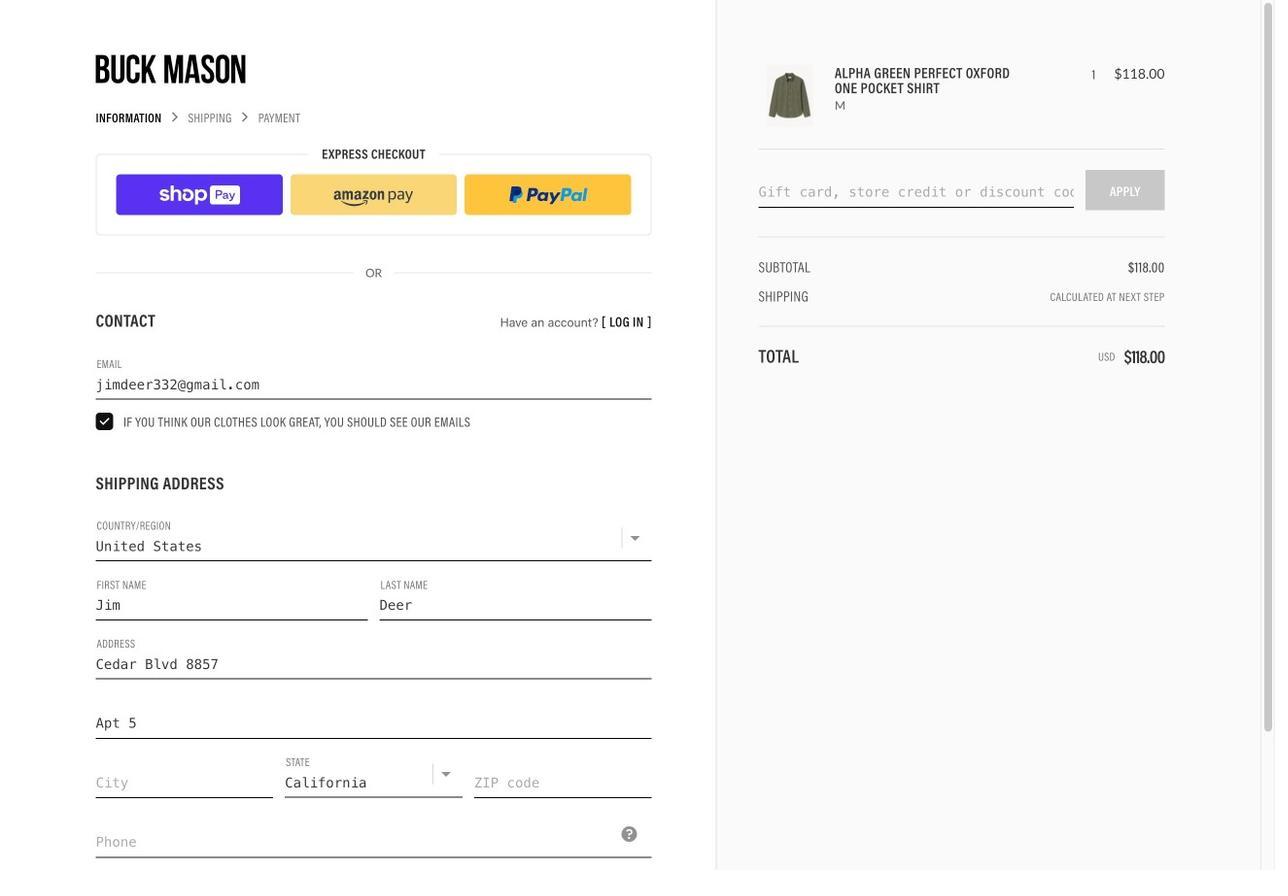 Task type: describe. For each thing, give the bounding box(es) containing it.
1 horizontal spatial svg image
[[240, 112, 250, 122]]

City text field
[[96, 751, 273, 799]]

Last name text field
[[380, 574, 652, 621]]

Email email field
[[96, 353, 652, 400]]

1 vertical spatial list
[[116, 175, 631, 215]]

product flat image
[[766, 65, 813, 127]]

Address text field
[[96, 633, 652, 680]]

Phone telephone field
[[96, 811, 652, 859]]

0 horizontal spatial svg image
[[170, 112, 180, 122]]



Task type: vqa. For each thing, say whether or not it's contained in the screenshot.
svg icon to the top
no



Task type: locate. For each thing, give the bounding box(es) containing it.
First name text field
[[96, 574, 368, 621]]

svg image
[[170, 112, 180, 122], [240, 112, 250, 122], [1011, 142, 1023, 154]]

ZIP code text field
[[474, 751, 652, 799]]

None checkbox
[[96, 413, 113, 431]]

0 vertical spatial list
[[96, 111, 652, 124]]

go to homepage image
[[96, 54, 245, 84]]

more information image
[[622, 827, 637, 842]]

main content
[[87, 0, 716, 871]]

list
[[96, 111, 652, 124], [116, 175, 631, 215]]

2 horizontal spatial svg image
[[1011, 142, 1023, 154]]

Apartment, suite, etc. (optional) text field
[[96, 692, 652, 739]]

Gift card, store credit or discount code text field
[[759, 170, 1074, 208]]



